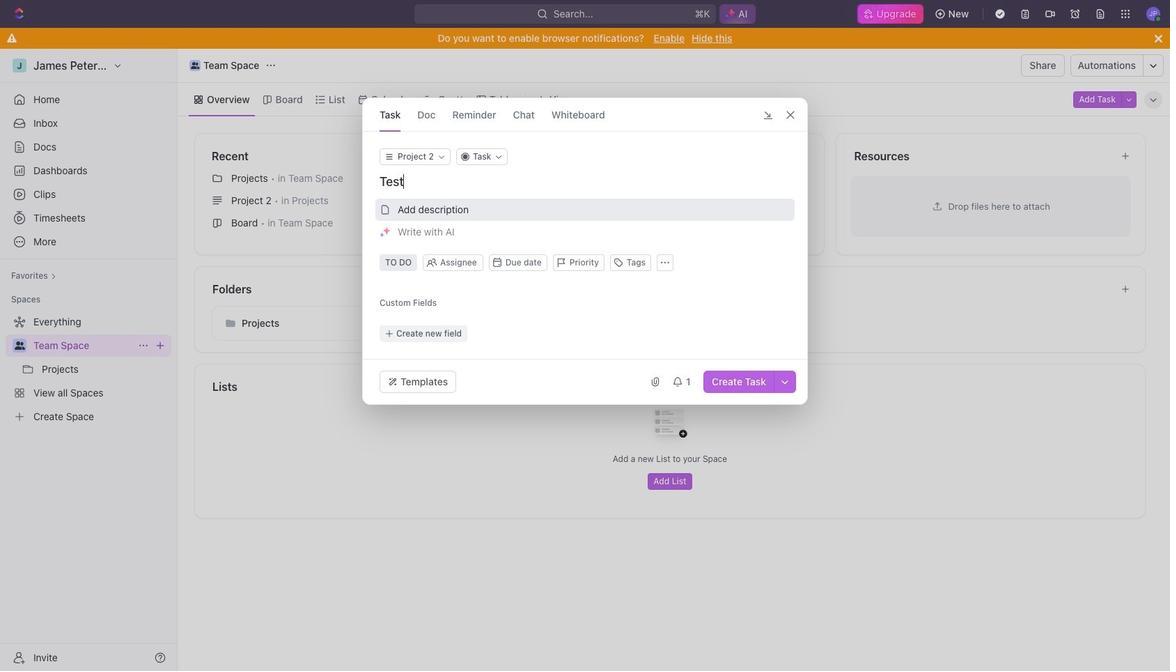 Task type: locate. For each thing, give the bounding box(es) containing it.
tree
[[6, 311, 171, 428]]

dialog
[[362, 98, 809, 405]]

user group image
[[191, 62, 200, 69]]



Task type: vqa. For each thing, say whether or not it's contained in the screenshot.
is
no



Task type: describe. For each thing, give the bounding box(es) containing it.
sidebar navigation
[[0, 49, 178, 671]]

Task name or type '/' for commands text field
[[380, 174, 794, 190]]

no most used docs image
[[643, 165, 698, 221]]

user group image
[[14, 342, 25, 350]]

tree inside sidebar navigation
[[6, 311, 171, 428]]

no lists icon. image
[[643, 398, 698, 454]]



